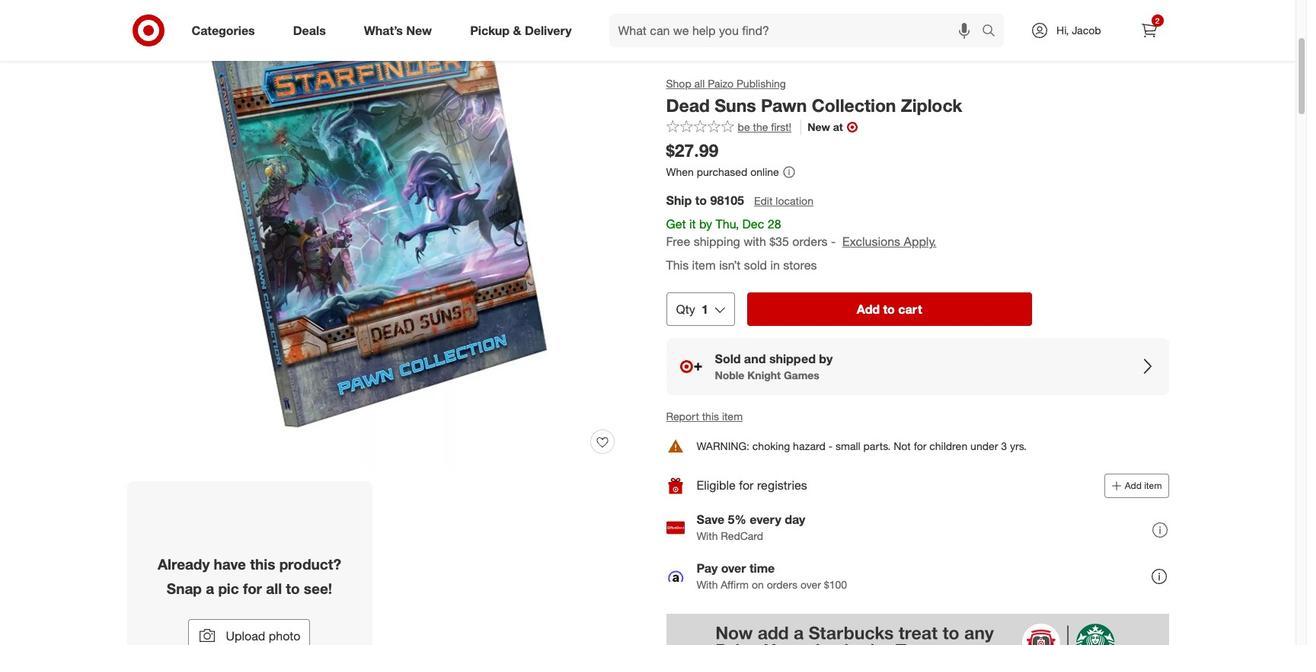 Task type: locate. For each thing, give the bounding box(es) containing it.
snap
[[167, 580, 202, 597]]

for for -
[[914, 439, 927, 452]]

new right the what's
[[406, 23, 432, 38]]

report this item button
[[666, 409, 743, 424]]

sold
[[715, 351, 741, 366]]

games
[[784, 369, 820, 382]]

add inside "fulfillment" 'region'
[[857, 302, 880, 317]]

for right pic
[[243, 580, 262, 597]]

parts.
[[864, 439, 891, 452]]

1 horizontal spatial to
[[695, 193, 707, 208]]

to left cart
[[883, 302, 895, 317]]

0 horizontal spatial this
[[250, 556, 275, 573]]

0 horizontal spatial add
[[857, 302, 880, 317]]

for right eligible
[[739, 478, 754, 493]]

have
[[214, 556, 246, 573]]

1 horizontal spatial this
[[702, 410, 719, 423]]

2 horizontal spatial to
[[883, 302, 895, 317]]

new at
[[808, 120, 843, 133]]

by
[[699, 217, 712, 232], [819, 351, 833, 366]]

1 vertical spatial all
[[266, 580, 282, 597]]

redcard
[[721, 530, 763, 543]]

pay
[[697, 561, 718, 576]]

0 vertical spatial by
[[699, 217, 712, 232]]

1 vertical spatial to
[[883, 302, 895, 317]]

by up "games"
[[819, 351, 833, 366]]

over up affirm
[[721, 561, 746, 576]]

&
[[513, 23, 521, 38]]

qty
[[676, 302, 695, 317]]

upload photo button
[[189, 619, 310, 645]]

0 vertical spatial for
[[914, 439, 927, 452]]

with down save
[[697, 530, 718, 543]]

to for cart
[[883, 302, 895, 317]]

1 horizontal spatial over
[[801, 578, 821, 591]]

this right the have
[[250, 556, 275, 573]]

time
[[750, 561, 775, 576]]

1 horizontal spatial all
[[694, 77, 705, 90]]

2 horizontal spatial for
[[914, 439, 927, 452]]

orders
[[793, 234, 828, 249], [767, 578, 798, 591]]

sold and shipped by noble knight games
[[715, 351, 833, 382]]

orders up the stores
[[793, 234, 828, 249]]

with
[[744, 234, 766, 249]]

- left exclusions
[[831, 234, 836, 249]]

0 vertical spatial orders
[[793, 234, 828, 249]]

0 vertical spatial -
[[831, 234, 836, 249]]

shop
[[666, 77, 692, 90]]

already
[[158, 556, 210, 573]]

0 vertical spatial new
[[406, 23, 432, 38]]

- left small
[[829, 439, 833, 452]]

already have this product? snap a pic for all to see!
[[158, 556, 341, 597]]

1 horizontal spatial by
[[819, 351, 833, 366]]

save 5% every day with redcard
[[697, 512, 805, 543]]

edit location
[[754, 195, 814, 208]]

small
[[836, 439, 861, 452]]

0 horizontal spatial item
[[692, 258, 716, 273]]

new left at
[[808, 120, 830, 133]]

apply.
[[904, 234, 937, 249]]

all inside shop all paizo publishing dead suns pawn collection ziplock
[[694, 77, 705, 90]]

0 horizontal spatial all
[[266, 580, 282, 597]]

to right 'ship'
[[695, 193, 707, 208]]

item inside "fulfillment" 'region'
[[692, 258, 716, 273]]

shop all paizo publishing dead suns pawn collection ziplock
[[666, 77, 963, 116]]

$27.99
[[666, 139, 719, 161]]

with
[[697, 530, 718, 543], [697, 578, 718, 591]]

be
[[738, 120, 750, 133]]

1 vertical spatial this
[[250, 556, 275, 573]]

3
[[1001, 439, 1007, 452]]

0 horizontal spatial new
[[406, 23, 432, 38]]

2 horizontal spatial item
[[1144, 480, 1162, 491]]

free
[[666, 234, 690, 249]]

add to cart
[[857, 302, 922, 317]]

all down "product?"
[[266, 580, 282, 597]]

dead
[[666, 94, 710, 116]]

qty 1
[[676, 302, 708, 317]]

0 horizontal spatial over
[[721, 561, 746, 576]]

with down pay
[[697, 578, 718, 591]]

to inside add to cart button
[[883, 302, 895, 317]]

0 vertical spatial item
[[692, 258, 716, 273]]

1 horizontal spatial item
[[722, 410, 743, 423]]

1
[[702, 302, 708, 317]]

online
[[751, 165, 779, 178]]

categories link
[[179, 14, 274, 47]]

2 vertical spatial for
[[243, 580, 262, 597]]

2 vertical spatial to
[[286, 580, 300, 597]]

1 vertical spatial add
[[1125, 480, 1142, 491]]

hazard
[[793, 439, 826, 452]]

1 horizontal spatial new
[[808, 120, 830, 133]]

2 with from the top
[[697, 578, 718, 591]]

0 horizontal spatial by
[[699, 217, 712, 232]]

exclusions apply. button
[[842, 233, 937, 251]]

add for add to cart
[[857, 302, 880, 317]]

0 horizontal spatial to
[[286, 580, 300, 597]]

add
[[857, 302, 880, 317], [1125, 480, 1142, 491]]

0 vertical spatial over
[[721, 561, 746, 576]]

add for add item
[[1125, 480, 1142, 491]]

1 with from the top
[[697, 530, 718, 543]]

edit
[[754, 195, 773, 208]]

with inside pay over time with affirm on orders over $100
[[697, 578, 718, 591]]

0 vertical spatial this
[[702, 410, 719, 423]]

-
[[831, 234, 836, 249], [829, 439, 833, 452]]

0 vertical spatial add
[[857, 302, 880, 317]]

cart
[[898, 302, 922, 317]]

1 vertical spatial new
[[808, 120, 830, 133]]

to
[[695, 193, 707, 208], [883, 302, 895, 317], [286, 580, 300, 597]]

0 vertical spatial all
[[694, 77, 705, 90]]

1 vertical spatial with
[[697, 578, 718, 591]]

for right not
[[914, 439, 927, 452]]

over left $100
[[801, 578, 821, 591]]

the
[[753, 120, 768, 133]]

isn't
[[719, 258, 741, 273]]

1 horizontal spatial for
[[739, 478, 754, 493]]

yrs.
[[1010, 439, 1027, 452]]

deals link
[[280, 14, 345, 47]]

by right the it
[[699, 217, 712, 232]]

this inside 'already have this product? snap a pic for all to see!'
[[250, 556, 275, 573]]

eligible
[[697, 478, 736, 493]]

orders right on
[[767, 578, 798, 591]]

all
[[694, 77, 705, 90], [266, 580, 282, 597]]

$35
[[770, 234, 789, 249]]

new inside what's new link
[[406, 23, 432, 38]]

first!
[[771, 120, 792, 133]]

over
[[721, 561, 746, 576], [801, 578, 821, 591]]

1 vertical spatial by
[[819, 351, 833, 366]]

1 vertical spatial orders
[[767, 578, 798, 591]]

1 horizontal spatial add
[[1125, 480, 1142, 491]]

this inside button
[[702, 410, 719, 423]]

0 vertical spatial with
[[697, 530, 718, 543]]

see!
[[304, 580, 332, 597]]

0 vertical spatial to
[[695, 193, 707, 208]]

exclusions
[[842, 234, 901, 249]]

2 vertical spatial item
[[1144, 480, 1162, 491]]

save
[[697, 512, 725, 527]]

all inside 'already have this product? snap a pic for all to see!'
[[266, 580, 282, 597]]

pickup & delivery
[[470, 23, 572, 38]]

0 horizontal spatial for
[[243, 580, 262, 597]]

by inside sold and shipped by noble knight games
[[819, 351, 833, 366]]

all right shop
[[694, 77, 705, 90]]

to left see!
[[286, 580, 300, 597]]

for inside 'already have this product? snap a pic for all to see!'
[[243, 580, 262, 597]]

this right report
[[702, 410, 719, 423]]

pawn
[[761, 94, 807, 116]]

item for this
[[692, 258, 716, 273]]

and
[[744, 351, 766, 366]]



Task type: vqa. For each thing, say whether or not it's contained in the screenshot.
IT
yes



Task type: describe. For each thing, give the bounding box(es) containing it.
to for 98105
[[695, 193, 707, 208]]

upload
[[226, 628, 265, 644]]

shipped
[[769, 351, 816, 366]]

get it by thu, dec 28 free shipping with $35 orders - exclusions apply.
[[666, 217, 937, 249]]

orders inside get it by thu, dec 28 free shipping with $35 orders - exclusions apply.
[[793, 234, 828, 249]]

- inside get it by thu, dec 28 free shipping with $35 orders - exclusions apply.
[[831, 234, 836, 249]]

delivery
[[525, 23, 572, 38]]

what's new
[[364, 23, 432, 38]]

with inside save 5% every day with redcard
[[697, 530, 718, 543]]

orders inside pay over time with affirm on orders over $100
[[767, 578, 798, 591]]

sold
[[744, 258, 767, 273]]

pickup & delivery link
[[457, 14, 591, 47]]

choking
[[753, 439, 790, 452]]

what's new link
[[351, 14, 451, 47]]

on
[[752, 578, 764, 591]]

at
[[833, 120, 843, 133]]

under
[[971, 439, 998, 452]]

98105
[[710, 193, 744, 208]]

when purchased online
[[666, 165, 779, 178]]

it
[[689, 217, 696, 232]]

dec
[[742, 217, 764, 232]]

What can we help you find? suggestions appear below search field
[[609, 14, 986, 47]]

1 vertical spatial item
[[722, 410, 743, 423]]

dead suns pawn collection ziplock, 1 of 2 image
[[127, 0, 630, 469]]

noble
[[715, 369, 745, 382]]

shipping
[[694, 234, 740, 249]]

be the first!
[[738, 120, 792, 133]]

hi, jacob
[[1057, 24, 1101, 37]]

fulfillment region
[[666, 192, 1169, 395]]

a
[[206, 580, 214, 597]]

get
[[666, 217, 686, 232]]

pickup
[[470, 23, 510, 38]]

when
[[666, 165, 694, 178]]

jacob
[[1072, 24, 1101, 37]]

upload photo
[[226, 628, 301, 644]]

for for product?
[[243, 580, 262, 597]]

photo
[[269, 628, 301, 644]]

advertisement region
[[666, 614, 1169, 645]]

item for add
[[1144, 480, 1162, 491]]

stores
[[783, 258, 817, 273]]

warning:
[[697, 439, 750, 452]]

hi,
[[1057, 24, 1069, 37]]

1 vertical spatial -
[[829, 439, 833, 452]]

suns
[[715, 94, 756, 116]]

eligible for registries
[[697, 478, 807, 493]]

affirm
[[721, 578, 749, 591]]

1 vertical spatial over
[[801, 578, 821, 591]]

this item isn't sold in stores
[[666, 258, 817, 273]]

ship to 98105
[[666, 193, 744, 208]]

add item button
[[1105, 474, 1169, 498]]

location
[[776, 195, 814, 208]]

report this item
[[666, 410, 743, 423]]

1 vertical spatial for
[[739, 478, 754, 493]]

day
[[785, 512, 805, 527]]

deals
[[293, 23, 326, 38]]

report
[[666, 410, 699, 423]]

children
[[930, 439, 968, 452]]

$100
[[824, 578, 847, 591]]

28
[[768, 217, 781, 232]]

pay over time with affirm on orders over $100
[[697, 561, 847, 591]]

purchased
[[697, 165, 748, 178]]

registries
[[757, 478, 807, 493]]

ziplock
[[901, 94, 963, 116]]

collection
[[812, 94, 896, 116]]

every
[[750, 512, 781, 527]]

warning: choking hazard - small parts. not for children under 3 yrs.
[[697, 439, 1027, 452]]

search
[[975, 24, 1012, 39]]

not
[[894, 439, 911, 452]]

categories
[[192, 23, 255, 38]]

search button
[[975, 14, 1012, 50]]

2 link
[[1132, 14, 1166, 47]]

thu,
[[716, 217, 739, 232]]

to inside 'already have this product? snap a pic for all to see!'
[[286, 580, 300, 597]]

be the first! link
[[666, 119, 792, 135]]

product?
[[279, 556, 341, 573]]

knight
[[748, 369, 781, 382]]

publishing
[[737, 77, 786, 90]]

edit location button
[[753, 193, 814, 210]]

this
[[666, 258, 689, 273]]

5%
[[728, 512, 746, 527]]

pic
[[218, 580, 239, 597]]

what's
[[364, 23, 403, 38]]

by inside get it by thu, dec 28 free shipping with $35 orders - exclusions apply.
[[699, 217, 712, 232]]

in
[[771, 258, 780, 273]]

add item
[[1125, 480, 1162, 491]]



